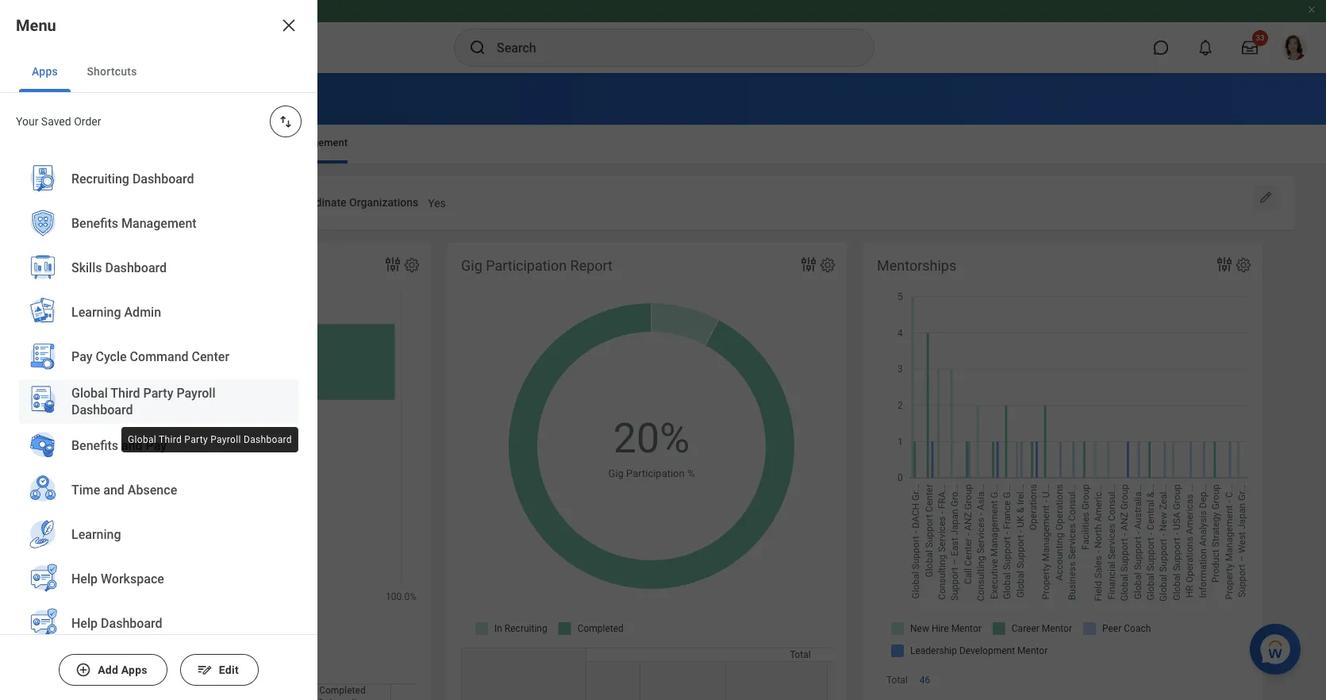 Task type: describe. For each thing, give the bounding box(es) containing it.
skills dashboard inside skills dashboard link
[[71, 261, 167, 276]]

learning for learning
[[71, 527, 121, 542]]

shortcuts
[[86, 65, 137, 78]]

pay inside pay cycle command center link
[[71, 349, 92, 365]]

absence
[[128, 483, 177, 498]]

and for time
[[103, 483, 125, 498]]

onboarding inside completed onboarding popup button
[[318, 698, 367, 700]]

pay inside benefits and pay "link"
[[146, 438, 167, 453]]

admin
[[124, 305, 161, 320]]

x image
[[279, 16, 298, 35]]

skills dashboard inside 20% main content
[[32, 87, 176, 110]]

profile logan mcneil element
[[1272, 30, 1317, 65]]

talent marketplace participation
[[46, 257, 252, 274]]

20%
[[613, 414, 690, 463]]

gig inside 20% gig participation %
[[608, 468, 624, 480]]

center
[[192, 349, 229, 365]]

total row
[[461, 648, 1015, 700]]

shortcuts button
[[74, 51, 149, 92]]

pay cycle command center
[[71, 349, 229, 365]]

46
[[920, 675, 930, 686]]

talent marketplace participation element
[[32, 242, 491, 700]]

add
[[98, 664, 118, 676]]

global navigation dialog
[[0, 0, 317, 700]]

global inside dialog
[[71, 385, 108, 400]]

party inside global navigation dialog
[[143, 385, 173, 400]]

add apps button
[[59, 654, 167, 686]]

completed onboarding
[[318, 685, 367, 700]]

20% button
[[613, 411, 692, 466]]

yes
[[428, 197, 446, 210]]

report
[[570, 257, 613, 274]]

20% gig participation %
[[608, 414, 695, 480]]

total inside mentorships element
[[887, 675, 908, 686]]

46 button
[[920, 674, 933, 686]]

notifications large image
[[1198, 40, 1214, 56]]

benefits management link
[[19, 202, 298, 248]]

and for benefits
[[121, 438, 143, 453]]

% inside talent marketplace participation element
[[56, 652, 63, 663]]

1 vertical spatial payroll
[[211, 434, 241, 445]]

time and absence
[[71, 483, 177, 498]]

skills engagement tab list
[[16, 125, 1310, 164]]

mentorships
[[877, 257, 957, 274]]

onboarding inside did not complete onboarding
[[220, 698, 269, 700]]

100.0% button
[[74, 652, 108, 664]]

learning admin link
[[19, 291, 298, 337]]

recruiting dashboard
[[71, 172, 194, 187]]

order
[[74, 115, 101, 128]]

payroll inside global third party payroll dashboard
[[177, 385, 216, 400]]

benefits for benefits and pay
[[71, 438, 118, 453]]

did
[[207, 685, 221, 696]]

did not complete onboarding
[[207, 685, 282, 700]]

learning link
[[19, 513, 298, 559]]

help workspace link
[[19, 557, 298, 603]]

none text field inside 20% main content
[[121, 187, 238, 215]]

skills for skills engagement tab list at the top of page
[[262, 137, 287, 148]]

search image
[[468, 38, 487, 57]]

benefits management
[[71, 216, 197, 231]]

row inside talent marketplace participation element
[[46, 683, 491, 700]]

your
[[16, 115, 38, 128]]

recruiting dashboard link
[[19, 157, 298, 203]]

organizations
[[349, 196, 418, 209]]

apps button
[[19, 51, 71, 92]]

sort image
[[278, 114, 294, 129]]

dashboard inside global third party payroll dashboard
[[71, 402, 133, 418]]

1 vertical spatial party
[[184, 434, 208, 445]]

help for help workspace
[[71, 572, 98, 587]]



Task type: vqa. For each thing, say whether or not it's contained in the screenshot.
Search Workday search field
no



Task type: locate. For each thing, give the bounding box(es) containing it.
close environment banner image
[[1307, 5, 1317, 14]]

20% main content
[[0, 73, 1326, 700]]

benefits
[[71, 216, 118, 231], [71, 438, 118, 453]]

organization
[[48, 196, 111, 209]]

engagement
[[290, 137, 348, 148]]

apps down 'menu' at the top left
[[32, 65, 58, 78]]

1 vertical spatial and
[[103, 483, 125, 498]]

1 vertical spatial global
[[128, 434, 156, 445]]

benefits up time
[[71, 438, 118, 453]]

skills for skills dashboard link
[[71, 261, 102, 276]]

time and absence link
[[19, 468, 298, 514]]

1 horizontal spatial party
[[184, 434, 208, 445]]

text edit image
[[197, 662, 213, 678]]

complete
[[241, 685, 282, 696]]

1 onboarding from the left
[[220, 698, 269, 700]]

gig participation report element
[[447, 242, 1015, 700]]

apps inside 'button'
[[32, 65, 58, 78]]

recruiting
[[71, 172, 129, 187]]

saved
[[41, 115, 71, 128]]

mentorships element
[[863, 242, 1263, 700]]

0 vertical spatial gig
[[461, 257, 482, 274]]

help dashboard link
[[19, 602, 298, 648]]

learning down time
[[71, 527, 121, 542]]

completed onboarding button
[[294, 684, 391, 700]]

1 horizontal spatial total
[[887, 675, 908, 686]]

2 horizontal spatial participation
[[626, 468, 685, 480]]

and inside "link"
[[121, 438, 143, 453]]

0 vertical spatial help
[[71, 572, 98, 587]]

skills dashboard up learning admin on the top left of the page
[[71, 261, 167, 276]]

1 vertical spatial skills dashboard
[[71, 261, 167, 276]]

pay cycle command center link
[[19, 335, 298, 381]]

edit button
[[180, 654, 259, 686]]

not
[[223, 685, 239, 696]]

skills inside global navigation dialog
[[71, 261, 102, 276]]

benefits inside benefits and pay "link"
[[71, 438, 118, 453]]

onboarding
[[220, 698, 269, 700], [318, 698, 367, 700]]

add apps
[[98, 664, 147, 676]]

did not complete onboarding button
[[195, 684, 294, 700]]

1 vertical spatial help
[[71, 616, 98, 631]]

%
[[687, 468, 695, 480], [56, 652, 63, 663]]

2 benefits from the top
[[71, 438, 118, 453]]

0 horizontal spatial total
[[790, 649, 811, 660]]

pay up absence
[[146, 438, 167, 453]]

global down cycle
[[71, 385, 108, 400]]

learning
[[71, 305, 121, 320], [71, 527, 121, 542]]

0 horizontal spatial participation
[[171, 257, 252, 274]]

party
[[143, 385, 173, 400], [184, 434, 208, 445]]

0 vertical spatial apps
[[32, 65, 58, 78]]

0 vertical spatial global third party payroll dashboard
[[71, 385, 216, 418]]

global
[[71, 385, 108, 400], [128, 434, 156, 445]]

dashboard
[[83, 87, 176, 110], [132, 172, 194, 187], [105, 261, 167, 276], [71, 402, 133, 418], [244, 434, 292, 445], [101, 616, 162, 631]]

0 horizontal spatial party
[[143, 385, 173, 400]]

1 vertical spatial %
[[56, 652, 63, 663]]

tab list
[[0, 51, 317, 93]]

1 horizontal spatial pay
[[146, 438, 167, 453]]

gig participation report
[[461, 257, 613, 274]]

1 horizontal spatial third
[[159, 434, 182, 445]]

0 vertical spatial payroll
[[177, 385, 216, 400]]

global third party payroll dashboard down pay cycle command center
[[71, 385, 216, 418]]

edit
[[219, 664, 239, 676]]

help dashboard
[[71, 616, 162, 631]]

party down pay cycle command center link in the left of the page
[[143, 385, 173, 400]]

learning left admin
[[71, 305, 121, 320]]

skills up learning admin on the top left of the page
[[71, 261, 102, 276]]

1 vertical spatial third
[[159, 434, 182, 445]]

0 vertical spatial and
[[121, 438, 143, 453]]

help
[[71, 572, 98, 587], [71, 616, 98, 631]]

benefits inside benefits management link
[[71, 216, 118, 231]]

marketplace
[[89, 257, 167, 274]]

% down 20% button
[[687, 468, 695, 480]]

total
[[790, 649, 811, 660], [887, 675, 908, 686]]

1 vertical spatial global third party payroll dashboard
[[128, 434, 292, 445]]

learning admin
[[71, 305, 161, 320]]

learning inside "link"
[[71, 305, 121, 320]]

% left plus circle icon
[[56, 652, 63, 663]]

0 horizontal spatial third
[[111, 385, 140, 400]]

workspace
[[101, 572, 164, 587]]

global third party payroll dashboard up the time and absence link
[[128, 434, 292, 445]]

benefits for benefits management
[[71, 216, 118, 231]]

skills down sort image
[[262, 137, 287, 148]]

include
[[247, 196, 284, 209]]

pay left cycle
[[71, 349, 92, 365]]

plus circle image
[[76, 662, 91, 678]]

participation for 20%
[[626, 468, 685, 480]]

menu
[[16, 16, 56, 35]]

0 vertical spatial %
[[687, 468, 695, 480]]

0 vertical spatial third
[[111, 385, 140, 400]]

2 learning from the top
[[71, 527, 121, 542]]

help for help dashboard
[[71, 616, 98, 631]]

0 vertical spatial pay
[[71, 349, 92, 365]]

skills up saved at the top of the page
[[32, 87, 79, 110]]

1 vertical spatial gig
[[608, 468, 624, 480]]

and right time
[[103, 483, 125, 498]]

apps inside button
[[121, 664, 147, 676]]

Yes text field
[[428, 187, 446, 215]]

0 horizontal spatial onboarding
[[220, 698, 269, 700]]

participation left report
[[486, 257, 567, 274]]

0 horizontal spatial %
[[56, 652, 63, 663]]

participation down 20% button
[[626, 468, 685, 480]]

dashboard inside 20% main content
[[83, 87, 176, 110]]

skills dashboard up the order
[[32, 87, 176, 110]]

total button
[[587, 648, 1014, 661]]

and
[[121, 438, 143, 453], [103, 483, 125, 498]]

third
[[111, 385, 140, 400], [159, 434, 182, 445]]

skills engagement
[[262, 137, 348, 148]]

1 horizontal spatial participation
[[486, 257, 567, 274]]

2 help from the top
[[71, 616, 98, 631]]

management
[[121, 216, 197, 231]]

1 horizontal spatial %
[[687, 468, 695, 480]]

onboarding down completed at the left
[[318, 698, 367, 700]]

skills dashboard
[[32, 87, 176, 110], [71, 261, 167, 276]]

0 vertical spatial benefits
[[71, 216, 118, 231]]

gig
[[461, 257, 482, 274], [608, 468, 624, 480]]

total inside popup button
[[790, 649, 811, 660]]

0 horizontal spatial pay
[[71, 349, 92, 365]]

completed
[[319, 685, 366, 696]]

party up the time and absence link
[[184, 434, 208, 445]]

100.0%
[[74, 652, 105, 663]]

% inside 20% gig participation %
[[687, 468, 695, 480]]

participation inside 20% gig participation %
[[626, 468, 685, 480]]

apps right add
[[121, 664, 147, 676]]

talent
[[46, 257, 85, 274]]

None text field
[[121, 187, 238, 215]]

help workspace
[[71, 572, 164, 587]]

1 horizontal spatial gig
[[608, 468, 624, 480]]

include subordinate organizations
[[247, 196, 418, 209]]

help left "workspace"
[[71, 572, 98, 587]]

global third party payroll dashboard inside global navigation dialog
[[71, 385, 216, 418]]

1 benefits from the top
[[71, 216, 118, 231]]

third down cycle
[[111, 385, 140, 400]]

benefits and pay
[[71, 438, 167, 453]]

pay
[[71, 349, 92, 365], [146, 438, 167, 453]]

0 vertical spatial skills dashboard
[[32, 87, 176, 110]]

2 vertical spatial skills
[[71, 261, 102, 276]]

include subordinate organizations element
[[428, 187, 446, 216]]

0 vertical spatial total
[[790, 649, 811, 660]]

third inside global navigation dialog
[[111, 385, 140, 400]]

global up absence
[[128, 434, 156, 445]]

0 vertical spatial party
[[143, 385, 173, 400]]

1 vertical spatial pay
[[146, 438, 167, 453]]

organization element
[[121, 187, 238, 216]]

row
[[461, 661, 1015, 700], [46, 683, 491, 700]]

command
[[130, 349, 189, 365]]

participation
[[171, 257, 252, 274], [486, 257, 567, 274], [626, 468, 685, 480]]

onboarding down not
[[220, 698, 269, 700]]

row containing did not complete onboarding
[[46, 683, 491, 700]]

apps
[[32, 65, 58, 78], [121, 664, 147, 676]]

third up the time and absence link
[[159, 434, 182, 445]]

time
[[71, 483, 100, 498]]

participation for talent
[[171, 257, 252, 274]]

0 vertical spatial skills
[[32, 87, 79, 110]]

1 vertical spatial total
[[887, 675, 908, 686]]

0 horizontal spatial gig
[[461, 257, 482, 274]]

learning for learning admin
[[71, 305, 121, 320]]

1 horizontal spatial onboarding
[[318, 698, 367, 700]]

subordinate
[[286, 196, 347, 209]]

1 vertical spatial benefits
[[71, 438, 118, 453]]

0 horizontal spatial global
[[71, 385, 108, 400]]

tab list containing apps
[[0, 51, 317, 93]]

edit image
[[1258, 190, 1274, 206]]

benefits and pay link
[[19, 424, 298, 470]]

banner
[[0, 0, 1326, 73]]

and up time and absence
[[121, 438, 143, 453]]

0 vertical spatial learning
[[71, 305, 121, 320]]

1 help from the top
[[71, 572, 98, 587]]

1 learning from the top
[[71, 305, 121, 320]]

help up 100.0%
[[71, 616, 98, 631]]

global third party payroll dashboard
[[71, 385, 216, 418], [128, 434, 292, 445]]

1 horizontal spatial global
[[128, 434, 156, 445]]

participation down benefits management link at top
[[171, 257, 252, 274]]

1 vertical spatial skills
[[262, 137, 287, 148]]

payroll
[[177, 385, 216, 400], [211, 434, 241, 445]]

0 horizontal spatial apps
[[32, 65, 58, 78]]

your saved order
[[16, 115, 101, 128]]

0 vertical spatial global
[[71, 385, 108, 400]]

1 vertical spatial learning
[[71, 527, 121, 542]]

skills dashboard link
[[19, 246, 298, 292]]

skills inside tab list
[[262, 137, 287, 148]]

2 onboarding from the left
[[318, 698, 367, 700]]

1 horizontal spatial apps
[[121, 664, 147, 676]]

skills
[[32, 87, 79, 110], [262, 137, 287, 148], [71, 261, 102, 276]]

benefits down organization
[[71, 216, 118, 231]]

1 vertical spatial apps
[[121, 664, 147, 676]]

cycle
[[96, 349, 127, 365]]

inbox large image
[[1242, 40, 1258, 56]]



